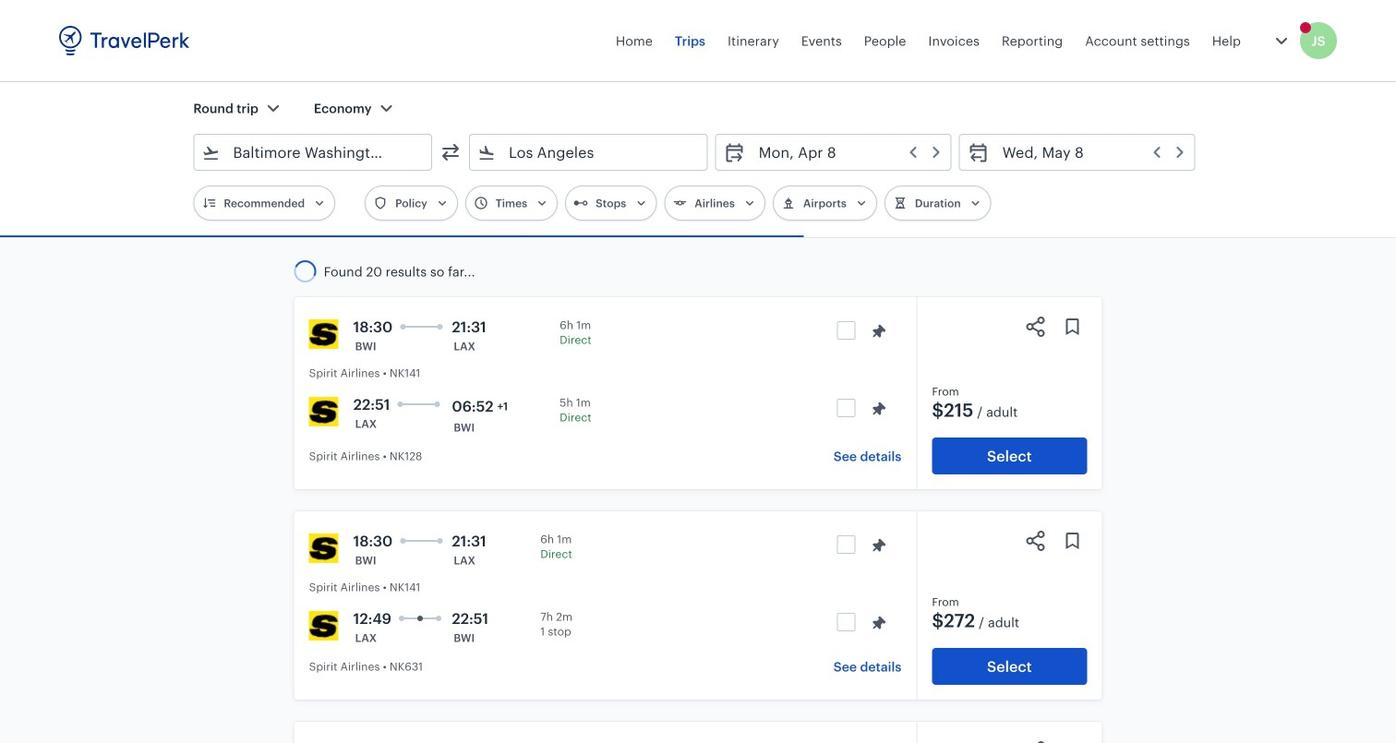 Task type: describe. For each thing, give the bounding box(es) containing it.
2 spirit airlines image from the top
[[309, 534, 339, 563]]

To search field
[[496, 138, 683, 167]]

3 spirit airlines image from the top
[[309, 611, 339, 641]]



Task type: locate. For each thing, give the bounding box(es) containing it.
1 vertical spatial spirit airlines image
[[309, 534, 339, 563]]

From search field
[[220, 138, 407, 167]]

2 vertical spatial spirit airlines image
[[309, 611, 339, 641]]

1 spirit airlines image from the top
[[309, 397, 339, 427]]

0 vertical spatial spirit airlines image
[[309, 397, 339, 427]]

Depart field
[[746, 138, 943, 167]]

spirit airlines image
[[309, 320, 339, 349]]

Return field
[[990, 138, 1187, 167]]

spirit airlines image
[[309, 397, 339, 427], [309, 534, 339, 563], [309, 611, 339, 641]]



Task type: vqa. For each thing, say whether or not it's contained in the screenshot.
third Spirit Airlines image from the bottom of the page
yes



